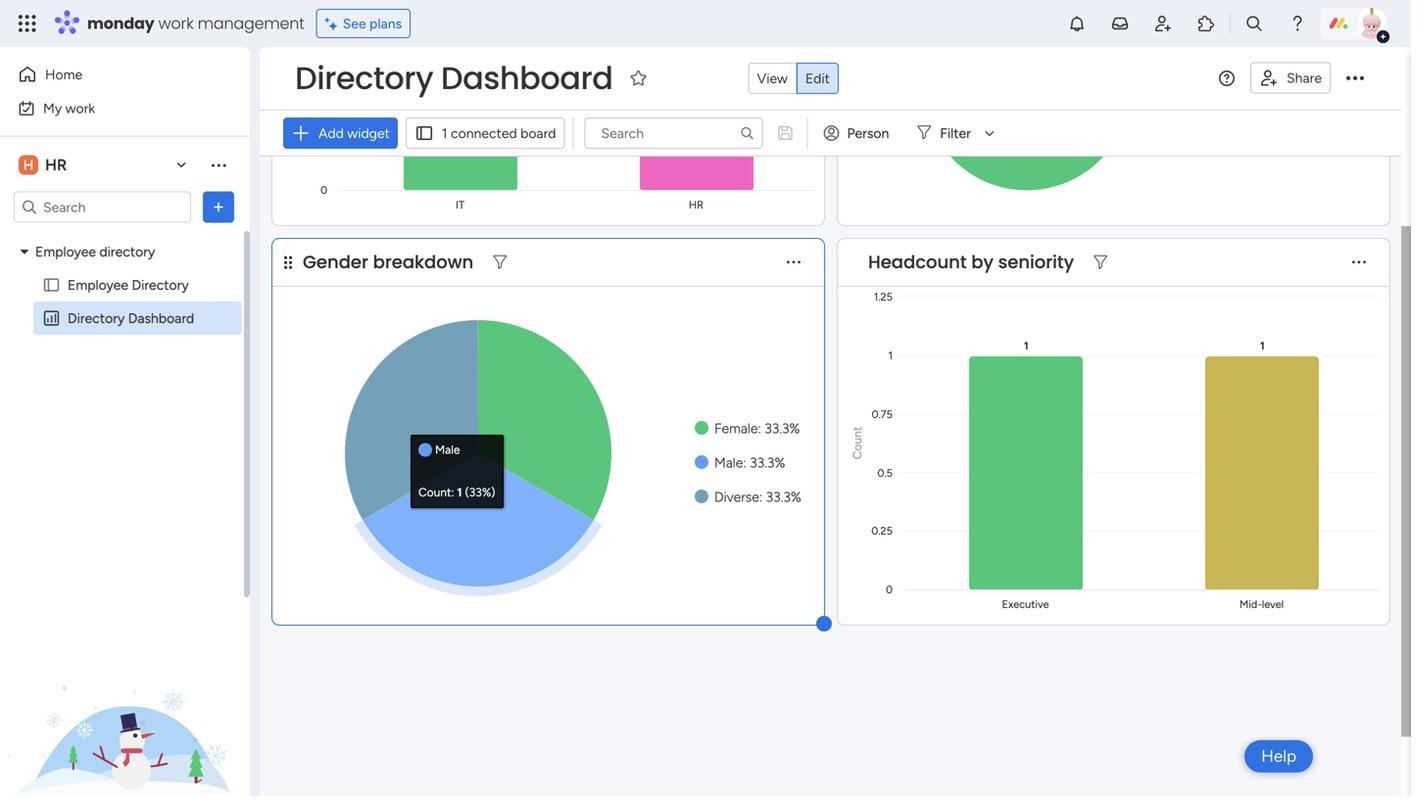 Task type: describe. For each thing, give the bounding box(es) containing it.
workspace options image
[[209, 155, 228, 175]]

public board image
[[42, 276, 61, 295]]

caret down image
[[21, 245, 28, 259]]

help image
[[1288, 14, 1307, 33]]

help button
[[1245, 741, 1313, 773]]

add
[[319, 125, 344, 142]]

plans
[[370, 15, 402, 32]]

: 33.3%
[[1325, 106, 1368, 123]]

0 horizontal spatial directory
[[68, 310, 125, 327]]

my work
[[43, 100, 95, 117]]

33.3% for diverse : 33.3%
[[766, 489, 801, 506]]

home button
[[12, 59, 211, 90]]

share
[[1287, 70, 1322, 86]]

headcount
[[868, 250, 967, 275]]

dashboard inside banner
[[441, 56, 613, 100]]

management
[[198, 12, 305, 34]]

see plans
[[343, 15, 402, 32]]

directory
[[99, 244, 155, 260]]

display modes group
[[748, 63, 839, 94]]

directory dashboard banner
[[260, 47, 1401, 157]]

: for diverse : 33.3%
[[759, 489, 763, 506]]

list box containing employee directory
[[0, 231, 250, 600]]

directory dashboard inside list box
[[68, 310, 194, 327]]

33.3% left leave
[[1332, 106, 1368, 123]]

2 v2 funnel image from the left
[[1094, 256, 1107, 270]]

add widget button
[[283, 118, 398, 149]]

headcount by seniority
[[868, 250, 1074, 275]]

33.3% for male : 33.3%
[[750, 455, 785, 471]]

dapulse drag handle 3 image
[[284, 256, 292, 270]]

: for female : 33.3%
[[758, 420, 761, 437]]

female
[[714, 420, 758, 437]]

monday work management
[[87, 12, 305, 34]]

share button
[[1251, 62, 1331, 94]]

employee directory
[[35, 244, 155, 260]]

1 horizontal spatial directory
[[132, 277, 189, 294]]

1 v2 funnel image from the left
[[493, 256, 507, 270]]

Directory Dashboard field
[[290, 56, 618, 100]]

lottie animation element
[[0, 599, 250, 797]]

Search in workspace field
[[41, 196, 164, 219]]

male
[[714, 455, 743, 471]]

66.7%
[[1292, 72, 1328, 88]]

diverse
[[714, 489, 759, 506]]

invite members image
[[1154, 14, 1173, 33]]

hr
[[45, 156, 67, 174]]

diverse : 33.3%
[[714, 489, 801, 506]]

1 connected board
[[442, 125, 556, 142]]

Filter dashboard by text search field
[[585, 118, 763, 149]]

employee for employee directory
[[68, 277, 128, 294]]

select product image
[[18, 14, 37, 33]]

: for active : 66.7%
[[1285, 72, 1289, 88]]

person
[[847, 125, 889, 142]]

more dots image
[[1353, 256, 1366, 270]]

monday
[[87, 12, 154, 34]]

see plans button
[[316, 9, 411, 38]]

1
[[442, 125, 447, 142]]

directory inside banner
[[295, 56, 433, 100]]

none search field inside directory dashboard banner
[[585, 118, 763, 149]]



Task type: locate. For each thing, give the bounding box(es) containing it.
more dots image
[[787, 256, 801, 270]]

edit
[[805, 70, 830, 87]]

ruby anderson image
[[1356, 8, 1388, 39]]

1 horizontal spatial dashboard
[[441, 56, 613, 100]]

seniority
[[998, 250, 1074, 275]]

active : 66.7%
[[1247, 72, 1328, 88]]

0 vertical spatial directory dashboard
[[295, 56, 613, 100]]

directory dashboard up '1'
[[295, 56, 613, 100]]

see
[[343, 15, 366, 32]]

board
[[521, 125, 556, 142]]

workspace image
[[19, 154, 38, 176]]

dashboard
[[441, 56, 613, 100], [128, 310, 194, 327]]

: up 'diverse'
[[743, 455, 746, 471]]

workspace selection element
[[19, 153, 70, 177]]

employee directory
[[68, 277, 189, 294]]

gender
[[303, 250, 368, 275]]

0 horizontal spatial directory dashboard
[[68, 310, 194, 327]]

home
[[45, 66, 83, 83]]

1 horizontal spatial v2 funnel image
[[1094, 256, 1107, 270]]

breakdown
[[373, 250, 474, 275]]

public dashboard image
[[42, 309, 61, 328]]

directory right public dashboard image
[[68, 310, 125, 327]]

directory down directory
[[132, 277, 189, 294]]

search everything image
[[1245, 14, 1264, 33]]

options image
[[209, 197, 228, 217]]

edit button
[[797, 63, 839, 94]]

33.3% for female : 33.3%
[[765, 420, 800, 437]]

33.3% right 'diverse'
[[766, 489, 801, 506]]

employee for employee directory
[[35, 244, 96, 260]]

filter
[[940, 125, 971, 142]]

: for male : 33.3%
[[743, 455, 746, 471]]

help
[[1261, 747, 1297, 767]]

v2 funnel image right seniority
[[1094, 256, 1107, 270]]

view
[[757, 70, 788, 87]]

directory
[[295, 56, 433, 100], [132, 277, 189, 294], [68, 310, 125, 327]]

None search field
[[585, 118, 763, 149]]

maternity/paternity leave
[[1247, 106, 1399, 123]]

work
[[158, 12, 194, 34], [65, 100, 95, 117]]

work right monday
[[158, 12, 194, 34]]

dashboard up board at left
[[441, 56, 613, 100]]

male : 33.3%
[[714, 455, 785, 471]]

1 vertical spatial directory
[[132, 277, 189, 294]]

0 horizontal spatial dashboard
[[128, 310, 194, 327]]

view button
[[748, 63, 797, 94]]

v2 funnel image
[[493, 256, 507, 270], [1094, 256, 1107, 270]]

:
[[1285, 72, 1289, 88], [1325, 106, 1329, 123], [758, 420, 761, 437], [743, 455, 746, 471], [759, 489, 763, 506]]

0 horizontal spatial v2 funnel image
[[493, 256, 507, 270]]

directory dashboard down employee directory at left
[[68, 310, 194, 327]]

by
[[971, 250, 994, 275]]

active
[[1247, 72, 1285, 88]]

1 connected board button
[[406, 118, 565, 149]]

maternity/paternity
[[1247, 106, 1364, 123]]

lottie animation image
[[0, 599, 250, 797]]

search image
[[739, 125, 755, 141]]

v2 funnel image right breakdown
[[493, 256, 507, 270]]

1 vertical spatial employee
[[68, 277, 128, 294]]

my work button
[[12, 93, 211, 124]]

work for my
[[65, 100, 95, 117]]

0 vertical spatial dashboard
[[441, 56, 613, 100]]

0 vertical spatial employee
[[35, 244, 96, 260]]

directory dashboard inside banner
[[295, 56, 613, 100]]

: down 66.7%
[[1325, 106, 1329, 123]]

33.3%
[[1332, 106, 1368, 123], [765, 420, 800, 437], [750, 455, 785, 471], [766, 489, 801, 506]]

inbox image
[[1110, 14, 1130, 33]]

directory down see plans button
[[295, 56, 433, 100]]

employee
[[35, 244, 96, 260], [68, 277, 128, 294]]

person button
[[816, 118, 901, 149]]

1 horizontal spatial directory dashboard
[[295, 56, 613, 100]]

work right the my
[[65, 100, 95, 117]]

apps image
[[1197, 14, 1216, 33]]

leave
[[1368, 106, 1399, 123]]

gender breakdown
[[303, 250, 474, 275]]

33.3% up diverse : 33.3%
[[750, 455, 785, 471]]

dashboard down employee directory at left
[[128, 310, 194, 327]]

: left 66.7%
[[1285, 72, 1289, 88]]

employee up 'public board' icon
[[35, 244, 96, 260]]

add widget
[[319, 125, 390, 142]]

option
[[0, 234, 250, 238]]

2 vertical spatial directory
[[68, 310, 125, 327]]

1 vertical spatial dashboard
[[128, 310, 194, 327]]

add to favorites image
[[629, 68, 648, 88]]

connected
[[451, 125, 517, 142]]

work inside button
[[65, 100, 95, 117]]

0 vertical spatial work
[[158, 12, 194, 34]]

list box
[[0, 231, 250, 600]]

filter button
[[909, 118, 1001, 149]]

0 horizontal spatial work
[[65, 100, 95, 117]]

2 horizontal spatial directory
[[295, 56, 433, 100]]

my
[[43, 100, 62, 117]]

h
[[23, 157, 34, 173]]

0 vertical spatial directory
[[295, 56, 433, 100]]

widget
[[347, 125, 390, 142]]

: down male : 33.3%
[[759, 489, 763, 506]]

1 vertical spatial work
[[65, 100, 95, 117]]

1 vertical spatial directory dashboard
[[68, 310, 194, 327]]

dashboard inside list box
[[128, 310, 194, 327]]

33.3% right female
[[765, 420, 800, 437]]

female : 33.3%
[[714, 420, 800, 437]]

directory dashboard
[[295, 56, 613, 100], [68, 310, 194, 327]]

arrow down image
[[978, 122, 1001, 145]]

: up male : 33.3%
[[758, 420, 761, 437]]

1 horizontal spatial work
[[158, 12, 194, 34]]

more options image
[[1347, 69, 1364, 87]]

employee down "employee directory"
[[68, 277, 128, 294]]

work for monday
[[158, 12, 194, 34]]

notifications image
[[1067, 14, 1087, 33]]

menu image
[[1219, 71, 1235, 86]]



Task type: vqa. For each thing, say whether or not it's contained in the screenshot.
View button on the top right
yes



